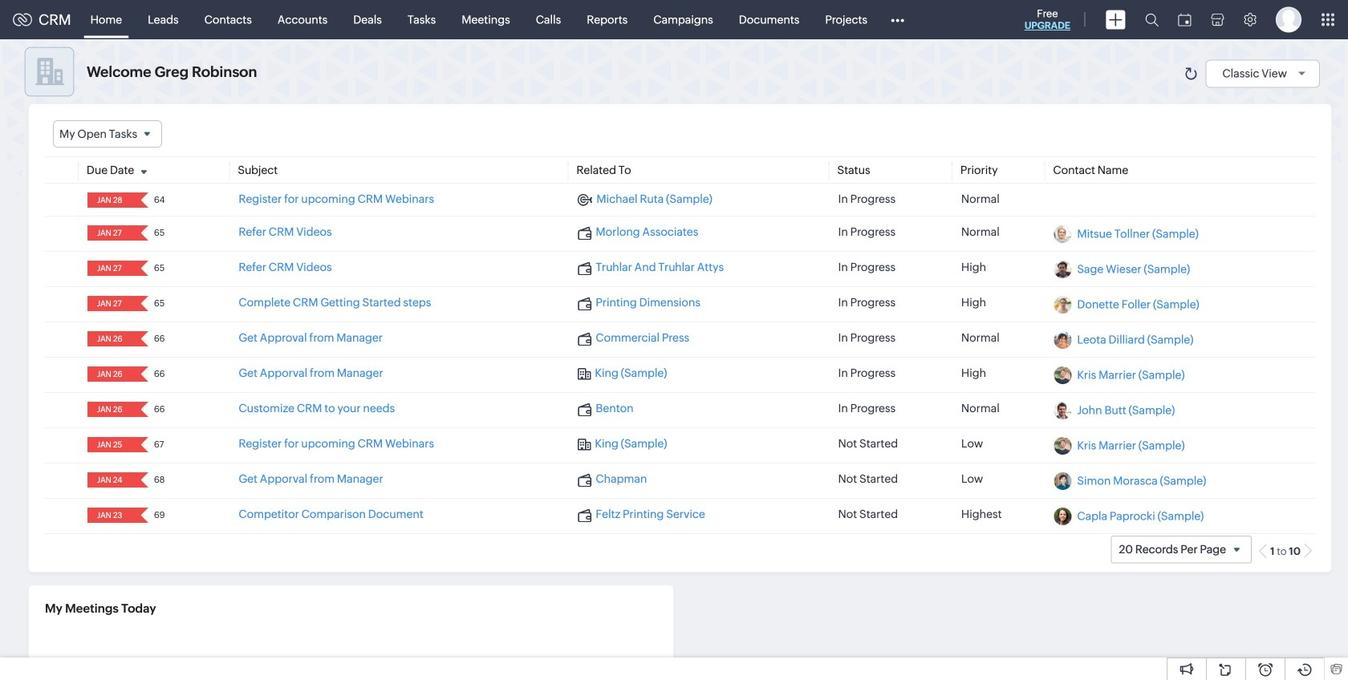 Task type: describe. For each thing, give the bounding box(es) containing it.
profile element
[[1267, 0, 1312, 39]]

logo image
[[13, 13, 32, 26]]

search image
[[1146, 13, 1159, 26]]

create menu element
[[1097, 0, 1136, 39]]

search element
[[1136, 0, 1169, 39]]

profile image
[[1277, 7, 1302, 33]]

calendar image
[[1179, 13, 1192, 26]]



Task type: locate. For each thing, give the bounding box(es) containing it.
Other Modules field
[[881, 7, 915, 33]]

create menu image
[[1106, 10, 1127, 29]]

None field
[[53, 120, 162, 148], [92, 193, 130, 208], [92, 226, 130, 241], [92, 261, 130, 276], [92, 296, 130, 312], [92, 332, 130, 347], [92, 367, 130, 382], [92, 402, 130, 418], [92, 438, 130, 453], [92, 473, 130, 488], [92, 508, 130, 524], [53, 120, 162, 148], [92, 193, 130, 208], [92, 226, 130, 241], [92, 261, 130, 276], [92, 296, 130, 312], [92, 332, 130, 347], [92, 367, 130, 382], [92, 402, 130, 418], [92, 438, 130, 453], [92, 473, 130, 488], [92, 508, 130, 524]]



Task type: vqa. For each thing, say whether or not it's contained in the screenshot.
The Search icon on the top
yes



